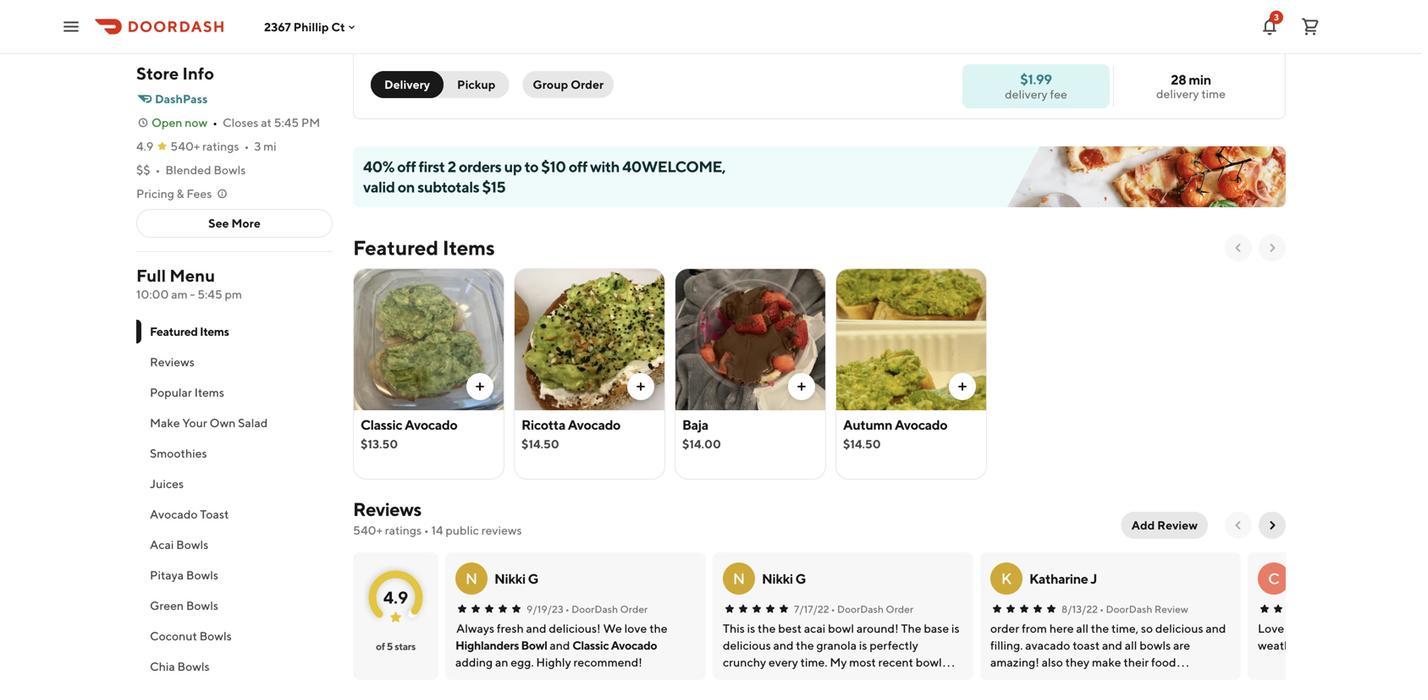 Task type: describe. For each thing, give the bounding box(es) containing it.
baja
[[683, 417, 709, 433]]

mi
[[263, 139, 277, 153]]

chia bowls
[[150, 660, 210, 674]]

open
[[152, 116, 182, 130]]

$$ • blended bowls
[[136, 163, 246, 177]]

featured inside heading
[[353, 236, 439, 260]]

delivery inside $1.99 delivery fee
[[1005, 87, 1048, 101]]

1 horizontal spatial 4.9
[[383, 588, 408, 608]]

see more button
[[137, 210, 332, 237]]

40% off first 2 orders up to $10 off with 40welcome, valid on subtotals $15
[[363, 158, 726, 196]]

$14.00
[[683, 437, 722, 451]]

classic avocado image
[[354, 268, 504, 411]]

pricing & fees
[[136, 187, 212, 201]]

reviews for reviews 540+ ratings • 14 public reviews
[[353, 499, 422, 521]]

$1.99 delivery fee
[[1005, 71, 1068, 101]]

fee
[[1051, 87, 1068, 101]]

add item to cart image for classic avocado
[[473, 380, 487, 394]]

• right 8/13/22
[[1100, 604, 1104, 616]]

• doordash order for 9/19/23
[[565, 604, 648, 616]]

add review button
[[1122, 512, 1209, 539]]

$14.50 for autumn avocado
[[844, 437, 881, 451]]

1 vertical spatial review
[[1155, 604, 1189, 616]]

make your own salad
[[150, 416, 268, 430]]

items inside heading
[[443, 236, 495, 260]]

2367
[[264, 20, 291, 34]]

see more
[[208, 216, 261, 230]]

time
[[1202, 87, 1226, 101]]

avocado for autumn avocado
[[895, 417, 948, 433]]

reviews button
[[136, 347, 333, 378]]

40welcome,
[[623, 158, 726, 176]]

3 mi
[[254, 139, 277, 153]]

pitaya bowls button
[[136, 561, 333, 591]]

• right the 9/19/23
[[565, 604, 570, 616]]

28 min delivery time
[[1157, 72, 1226, 101]]

9/19/23
[[527, 604, 564, 616]]

ricotta
[[522, 417, 566, 433]]

8/13/22
[[1062, 604, 1098, 616]]

store info
[[136, 64, 214, 83]]

bowls for pitaya bowls
[[186, 569, 219, 583]]

10:00
[[136, 288, 169, 302]]

valid
[[363, 178, 395, 196]]

0 items, open order cart image
[[1301, 17, 1321, 37]]

2367 phillip ct button
[[264, 20, 359, 34]]

min
[[1189, 72, 1212, 88]]

popular items
[[150, 386, 224, 400]]

menu
[[170, 266, 215, 286]]

• doordash review
[[1100, 604, 1189, 616]]

-
[[190, 288, 195, 302]]

at
[[261, 116, 272, 130]]

reviews link
[[353, 499, 422, 521]]

subtotals
[[418, 178, 480, 196]]

to
[[525, 158, 539, 176]]

popular items button
[[136, 378, 333, 408]]

g for 7/17/22
[[796, 571, 806, 587]]

am
[[171, 288, 188, 302]]

n for 7/17/22
[[733, 570, 745, 588]]

$10
[[541, 158, 566, 176]]

reviews
[[482, 524, 522, 538]]

bowls for chia bowls
[[177, 660, 210, 674]]

0 vertical spatial ratings
[[202, 139, 239, 153]]

nikki for 9/19/23
[[495, 571, 526, 587]]

2
[[448, 158, 456, 176]]

Item Search search field
[[1043, 10, 1273, 29]]

add item to cart image
[[956, 380, 970, 394]]

closes
[[223, 116, 259, 130]]

delivery
[[385, 77, 430, 91]]

pricing & fees button
[[136, 185, 229, 202]]

g for 9/19/23
[[528, 571, 539, 587]]

add review
[[1132, 519, 1198, 533]]

juices
[[150, 477, 184, 491]]

public
[[446, 524, 479, 538]]

n for 9/19/23
[[466, 570, 478, 588]]

salad
[[238, 416, 268, 430]]

• doordash order for 7/17/22
[[831, 604, 914, 616]]

green
[[150, 599, 184, 613]]

pitaya bowls
[[150, 569, 219, 583]]

items inside button
[[194, 386, 224, 400]]

$1.99
[[1021, 71, 1052, 87]]

blended bowls
[[136, 3, 319, 35]]

group
[[533, 77, 568, 91]]

smoothies button
[[136, 439, 333, 469]]

540+ ratings •
[[170, 139, 249, 153]]

add item to cart image for ricotta avocado
[[634, 380, 648, 394]]

bowl
[[521, 639, 548, 653]]

$$
[[136, 163, 150, 177]]

add item to cart image for baja
[[795, 380, 809, 394]]

phillip
[[294, 20, 329, 34]]

classic avocado button
[[573, 638, 657, 655]]

nikki g for 7/17/22
[[762, 571, 806, 587]]

popular
[[150, 386, 192, 400]]

0 vertical spatial blended
[[136, 3, 241, 35]]

featured items heading
[[353, 235, 495, 262]]

autumn avocado image
[[837, 268, 987, 411]]

bowls for blended bowls
[[246, 3, 319, 35]]

&
[[177, 187, 184, 201]]

3 for 3
[[1275, 12, 1280, 22]]

katharine j
[[1030, 571, 1098, 587]]

juices button
[[136, 469, 333, 500]]

bowls for coconut bowls
[[200, 630, 232, 644]]

of 5 stars
[[376, 641, 416, 653]]

chia
[[150, 660, 175, 674]]

classic avocado
[[573, 639, 657, 653]]

coconut
[[150, 630, 197, 644]]

doordash for 8/13/22
[[1106, 604, 1153, 616]]

nikki g for 9/19/23
[[495, 571, 539, 587]]

c
[[1269, 570, 1280, 588]]

avocado for classic avocado
[[405, 417, 458, 433]]

highlanders bowl
[[456, 639, 548, 653]]

your
[[182, 416, 207, 430]]



Task type: vqa. For each thing, say whether or not it's contained in the screenshot.
$14.50 corresponding to Ricotta Avocado
yes



Task type: locate. For each thing, give the bounding box(es) containing it.
3 doordash from the left
[[1106, 604, 1153, 616]]

0 vertical spatial classic
[[361, 417, 402, 433]]

$14.50 inside "autumn avocado $14.50"
[[844, 437, 881, 451]]

pickup
[[457, 77, 496, 91]]

0 vertical spatial 5:45
[[274, 116, 299, 130]]

7/17/22
[[794, 604, 830, 616]]

previous image
[[1232, 519, 1246, 533]]

0 horizontal spatial add item to cart image
[[473, 380, 487, 394]]

bowls for green bowls
[[186, 599, 218, 613]]

off
[[397, 158, 416, 176], [569, 158, 588, 176]]

1 horizontal spatial featured
[[353, 236, 439, 260]]

1 horizontal spatial delivery
[[1157, 87, 1200, 101]]

0 horizontal spatial classic
[[361, 417, 402, 433]]

open menu image
[[61, 17, 81, 37]]

540+ inside reviews 540+ ratings • 14 public reviews
[[353, 524, 383, 538]]

0 vertical spatial items
[[443, 236, 495, 260]]

540+
[[170, 139, 200, 153], [353, 524, 383, 538]]

g
[[528, 571, 539, 587], [796, 571, 806, 587]]

avocado inside button
[[611, 639, 657, 653]]

1 horizontal spatial 5:45
[[274, 116, 299, 130]]

1 horizontal spatial nikki
[[762, 571, 793, 587]]

4.9 up $$
[[136, 139, 154, 153]]

baja $14.00
[[683, 417, 722, 451]]

1 vertical spatial items
[[200, 325, 229, 339]]

add
[[1132, 519, 1155, 533]]

540+ down reviews link
[[353, 524, 383, 538]]

avocado inside classic avocado $13.50
[[405, 417, 458, 433]]

0 horizontal spatial g
[[528, 571, 539, 587]]

ricotta avocado image
[[515, 268, 665, 411]]

2 horizontal spatial doordash
[[1106, 604, 1153, 616]]

1 doordash from the left
[[572, 604, 618, 616]]

next image
[[1266, 519, 1280, 533]]

pm
[[225, 288, 242, 302]]

$14.50 inside ricotta avocado $14.50
[[522, 437, 560, 451]]

3 add item to cart image from the left
[[795, 380, 809, 394]]

coconut bowls
[[150, 630, 232, 644]]

2 n from the left
[[733, 570, 745, 588]]

reviews inside reviews 540+ ratings • 14 public reviews
[[353, 499, 422, 521]]

2 horizontal spatial order
[[886, 604, 914, 616]]

40%
[[363, 158, 395, 176]]

0 horizontal spatial featured items
[[150, 325, 229, 339]]

0 vertical spatial featured items
[[353, 236, 495, 260]]

0 horizontal spatial n
[[466, 570, 478, 588]]

$15
[[482, 178, 506, 196]]

classic
[[361, 417, 402, 433], [573, 639, 609, 653]]

classic inside button
[[573, 639, 609, 653]]

1 off from the left
[[397, 158, 416, 176]]

nikki g up the 9/19/23
[[495, 571, 539, 587]]

2 add item to cart image from the left
[[634, 380, 648, 394]]

• right 7/17/22
[[831, 604, 836, 616]]

1 vertical spatial 5:45
[[198, 288, 222, 302]]

5:45 inside full menu 10:00 am - 5:45 pm
[[198, 288, 222, 302]]

acai bowls button
[[136, 530, 333, 561]]

0 horizontal spatial reviews
[[150, 355, 195, 369]]

featured items down -
[[150, 325, 229, 339]]

featured down am
[[150, 325, 198, 339]]

1 • doordash order from the left
[[565, 604, 648, 616]]

doordash for 9/19/23
[[572, 604, 618, 616]]

2 nikki from the left
[[762, 571, 793, 587]]

up
[[504, 158, 522, 176]]

of
[[376, 641, 385, 653]]

2367 phillip ct
[[264, 20, 345, 34]]

0 horizontal spatial featured
[[150, 325, 198, 339]]

featured items down on
[[353, 236, 495, 260]]

• doordash order up classic avocado
[[565, 604, 648, 616]]

items up reviews button
[[200, 325, 229, 339]]

1 vertical spatial reviews
[[353, 499, 422, 521]]

avocado toast button
[[136, 500, 333, 530]]

1 vertical spatial ratings
[[385, 524, 422, 538]]

0 vertical spatial 3
[[1275, 12, 1280, 22]]

1 nikki g from the left
[[495, 571, 539, 587]]

dashpass
[[155, 92, 208, 106]]

0 vertical spatial reviews
[[150, 355, 195, 369]]

5:45 right -
[[198, 288, 222, 302]]

classic for classic avocado
[[573, 639, 609, 653]]

avocado inside ricotta avocado $14.50
[[568, 417, 621, 433]]

off up on
[[397, 158, 416, 176]]

2 vertical spatial items
[[194, 386, 224, 400]]

• left 14
[[424, 524, 429, 538]]

smoothies
[[150, 447, 207, 461]]

info
[[182, 64, 214, 83]]

classic up $13.50
[[361, 417, 402, 433]]

off right the $10
[[569, 158, 588, 176]]

bowls for acai bowls
[[176, 538, 209, 552]]

1 horizontal spatial add item to cart image
[[634, 380, 648, 394]]

orders
[[459, 158, 502, 176]]

ratings down closes
[[202, 139, 239, 153]]

doordash up classic avocado
[[572, 604, 618, 616]]

bowls inside 'button'
[[176, 538, 209, 552]]

4.9
[[136, 139, 154, 153], [383, 588, 408, 608]]

540+ down open now at the top left of page
[[170, 139, 200, 153]]

0 vertical spatial 540+
[[170, 139, 200, 153]]

g up the 9/19/23
[[528, 571, 539, 587]]

1 add item to cart image from the left
[[473, 380, 487, 394]]

classic for classic avocado $13.50
[[361, 417, 402, 433]]

pricing
[[136, 187, 174, 201]]

chia bowls button
[[136, 652, 333, 683]]

ct
[[331, 20, 345, 34]]

classic inside classic avocado $13.50
[[361, 417, 402, 433]]

order
[[571, 77, 604, 91], [620, 604, 648, 616], [886, 604, 914, 616]]

review down add review button
[[1155, 604, 1189, 616]]

0 horizontal spatial nikki g
[[495, 571, 539, 587]]

3 left the mi
[[254, 139, 261, 153]]

on
[[398, 178, 415, 196]]

nikki for 7/17/22
[[762, 571, 793, 587]]

0 horizontal spatial order
[[571, 77, 604, 91]]

1 vertical spatial 3
[[254, 139, 261, 153]]

1 g from the left
[[528, 571, 539, 587]]

avocado inside button
[[150, 508, 198, 522]]

2 off from the left
[[569, 158, 588, 176]]

own
[[210, 416, 236, 430]]

highlanders bowl button
[[456, 638, 548, 655]]

0 vertical spatial review
[[1158, 519, 1198, 533]]

1 vertical spatial featured items
[[150, 325, 229, 339]]

items up 'make your own salad'
[[194, 386, 224, 400]]

k
[[1002, 570, 1012, 588]]

1 $14.50 from the left
[[522, 437, 560, 451]]

order inside button
[[571, 77, 604, 91]]

• closes at 5:45 pm
[[213, 116, 320, 130]]

avocado for ricotta avocado
[[568, 417, 621, 433]]

acai
[[150, 538, 174, 552]]

full menu 10:00 am - 5:45 pm
[[136, 266, 242, 302]]

1 horizontal spatial g
[[796, 571, 806, 587]]

1 vertical spatial 4.9
[[383, 588, 408, 608]]

pm
[[301, 116, 320, 130]]

toast
[[200, 508, 229, 522]]

1 horizontal spatial classic
[[573, 639, 609, 653]]

fees
[[187, 187, 212, 201]]

• doordash order
[[565, 604, 648, 616], [831, 604, 914, 616]]

1 horizontal spatial off
[[569, 158, 588, 176]]

0 horizontal spatial ratings
[[202, 139, 239, 153]]

• doordash order right 7/17/22
[[831, 604, 914, 616]]

doordash for 7/17/22
[[838, 604, 884, 616]]

1 horizontal spatial featured items
[[353, 236, 495, 260]]

0 horizontal spatial doordash
[[572, 604, 618, 616]]

28
[[1172, 72, 1187, 88]]

avocado inside "autumn avocado $14.50"
[[895, 417, 948, 433]]

1 vertical spatial 540+
[[353, 524, 383, 538]]

3 left '0 items, open order cart' icon
[[1275, 12, 1280, 22]]

autumn
[[844, 417, 893, 433]]

see
[[208, 216, 229, 230]]

• inside reviews 540+ ratings • 14 public reviews
[[424, 524, 429, 538]]

0 horizontal spatial off
[[397, 158, 416, 176]]

Pickup radio
[[434, 71, 509, 98]]

reviews down $13.50
[[353, 499, 422, 521]]

• left 3 mi
[[244, 139, 249, 153]]

items down subtotals at top
[[443, 236, 495, 260]]

• right the now
[[213, 116, 218, 130]]

ratings
[[202, 139, 239, 153], [385, 524, 422, 538]]

0 horizontal spatial 4.9
[[136, 139, 154, 153]]

5
[[387, 641, 393, 653]]

blended up pricing & fees button
[[165, 163, 211, 177]]

order for 7/17/22
[[886, 604, 914, 616]]

j
[[1091, 571, 1098, 587]]

review right add in the bottom of the page
[[1158, 519, 1198, 533]]

0 horizontal spatial 540+
[[170, 139, 200, 153]]

items
[[443, 236, 495, 260], [200, 325, 229, 339], [194, 386, 224, 400]]

autumn avocado $14.50
[[844, 417, 948, 451]]

group order button
[[523, 71, 614, 98]]

2 • doordash order from the left
[[831, 604, 914, 616]]

previous button of carousel image
[[1232, 241, 1246, 255]]

0 horizontal spatial delivery
[[1005, 87, 1048, 101]]

4.9 up of 5 stars on the left bottom of the page
[[383, 588, 408, 608]]

baja image
[[676, 268, 826, 411]]

blended up info
[[136, 3, 241, 35]]

with
[[590, 158, 620, 176]]

highlanders
[[456, 639, 519, 653]]

0 horizontal spatial 5:45
[[198, 288, 222, 302]]

first
[[419, 158, 445, 176]]

store
[[136, 64, 179, 83]]

g up 7/17/22
[[796, 571, 806, 587]]

delivery
[[1157, 87, 1200, 101], [1005, 87, 1048, 101]]

review inside button
[[1158, 519, 1198, 533]]

review
[[1158, 519, 1198, 533], [1155, 604, 1189, 616]]

2 horizontal spatial add item to cart image
[[795, 380, 809, 394]]

add item to cart image
[[473, 380, 487, 394], [634, 380, 648, 394], [795, 380, 809, 394]]

2 doordash from the left
[[838, 604, 884, 616]]

5:45 right at
[[274, 116, 299, 130]]

2 nikki g from the left
[[762, 571, 806, 587]]

delivery left time
[[1157, 87, 1200, 101]]

1 horizontal spatial reviews
[[353, 499, 422, 521]]

doordash right 7/17/22
[[838, 604, 884, 616]]

ratings inside reviews 540+ ratings • 14 public reviews
[[385, 524, 422, 538]]

0 horizontal spatial $14.50
[[522, 437, 560, 451]]

1 vertical spatial blended
[[165, 163, 211, 177]]

next button of carousel image
[[1266, 241, 1280, 255]]

1 horizontal spatial 3
[[1275, 12, 1280, 22]]

avocado toast
[[150, 508, 229, 522]]

3 for 3 mi
[[254, 139, 261, 153]]

katharine
[[1030, 571, 1089, 587]]

open now
[[152, 116, 208, 130]]

1 horizontal spatial • doordash order
[[831, 604, 914, 616]]

order methods option group
[[371, 71, 509, 98]]

full
[[136, 266, 166, 286]]

• right $$
[[155, 163, 160, 177]]

$14.50 down autumn
[[844, 437, 881, 451]]

1 horizontal spatial ratings
[[385, 524, 422, 538]]

1 horizontal spatial doordash
[[838, 604, 884, 616]]

$14.50 for ricotta avocado
[[522, 437, 560, 451]]

2 g from the left
[[796, 571, 806, 587]]

make your own salad button
[[136, 408, 333, 439]]

delivery inside 28 min delivery time
[[1157, 87, 1200, 101]]

notification bell image
[[1260, 17, 1281, 37]]

more
[[232, 216, 261, 230]]

$14.50 down 'ricotta'
[[522, 437, 560, 451]]

reviews inside button
[[150, 355, 195, 369]]

reviews
[[150, 355, 195, 369], [353, 499, 422, 521]]

1 nikki from the left
[[495, 571, 526, 587]]

now
[[185, 116, 208, 130]]

0 horizontal spatial • doordash order
[[565, 604, 648, 616]]

ratings down reviews link
[[385, 524, 422, 538]]

1 vertical spatial classic
[[573, 639, 609, 653]]

delivery left fee at the right top
[[1005, 87, 1048, 101]]

0 vertical spatial 4.9
[[136, 139, 154, 153]]

2 $14.50 from the left
[[844, 437, 881, 451]]

nikki g up 7/17/22
[[762, 571, 806, 587]]

1 horizontal spatial $14.50
[[844, 437, 881, 451]]

classic right bowl
[[573, 639, 609, 653]]

1 horizontal spatial n
[[733, 570, 745, 588]]

1 n from the left
[[466, 570, 478, 588]]

reviews for reviews
[[150, 355, 195, 369]]

reviews up popular
[[150, 355, 195, 369]]

order for 9/19/23
[[620, 604, 648, 616]]

doordash
[[572, 604, 618, 616], [838, 604, 884, 616], [1106, 604, 1153, 616]]

doordash right 8/13/22
[[1106, 604, 1153, 616]]

0 vertical spatial featured
[[353, 236, 439, 260]]

1 horizontal spatial nikki g
[[762, 571, 806, 587]]

stars
[[395, 641, 416, 653]]

nikki
[[495, 571, 526, 587], [762, 571, 793, 587]]

featured down on
[[353, 236, 439, 260]]

0 horizontal spatial nikki
[[495, 571, 526, 587]]

Delivery radio
[[371, 71, 444, 98]]

1 horizontal spatial order
[[620, 604, 648, 616]]

group order
[[533, 77, 604, 91]]

1 horizontal spatial 540+
[[353, 524, 383, 538]]

classic avocado $13.50
[[361, 417, 458, 451]]

1 vertical spatial featured
[[150, 325, 198, 339]]

0 horizontal spatial 3
[[254, 139, 261, 153]]

acai bowls
[[150, 538, 209, 552]]



